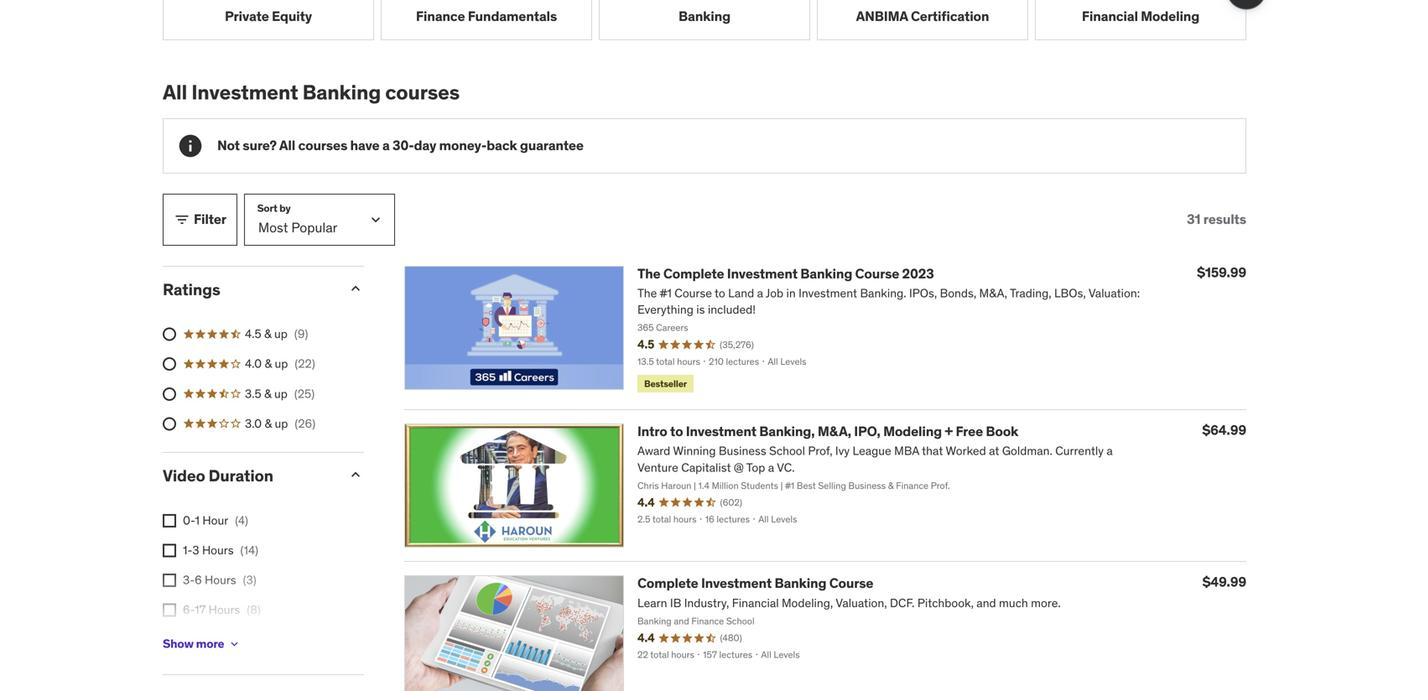 Task type: locate. For each thing, give the bounding box(es) containing it.
modeling left +
[[884, 423, 943, 440]]

up left (22)
[[275, 356, 288, 372]]

(22)
[[295, 356, 315, 372]]

results
[[1204, 211, 1247, 228]]

money-
[[439, 137, 487, 154]]

hours right 17+
[[204, 633, 236, 648]]

anbima certification
[[857, 8, 990, 25]]

xsmall image for 6-
[[163, 604, 176, 617]]

1 horizontal spatial all
[[279, 137, 295, 154]]

book
[[986, 423, 1019, 440]]

xsmall image right more
[[228, 638, 241, 651]]

1 vertical spatial modeling
[[884, 423, 943, 440]]

2 vertical spatial xsmall image
[[228, 638, 241, 651]]

hours right 3
[[202, 543, 234, 558]]

small image
[[174, 211, 191, 228], [347, 467, 364, 483]]

the complete investment banking course 2023
[[638, 265, 935, 282]]

show
[[163, 636, 194, 652]]

anbima
[[857, 8, 909, 25]]

banking
[[679, 8, 731, 25], [303, 80, 381, 105], [801, 265, 853, 282], [775, 575, 827, 592]]

xsmall image left 1-
[[163, 544, 176, 558]]

1 vertical spatial xsmall image
[[163, 574, 176, 587]]

courses left have
[[298, 137, 348, 154]]

finance
[[416, 8, 465, 25]]

banking inside carousel element
[[679, 8, 731, 25]]

0 vertical spatial xsmall image
[[163, 544, 176, 558]]

31 results
[[1188, 211, 1247, 228]]

hours right 17
[[209, 603, 240, 618]]

1-3 hours (14)
[[183, 543, 258, 558]]

& for 4.0
[[265, 356, 272, 372]]

up left (9)
[[274, 327, 288, 342]]

courses for banking
[[385, 80, 460, 105]]

3-
[[183, 573, 195, 588]]

4 & from the top
[[265, 416, 272, 431]]

up
[[274, 327, 288, 342], [275, 356, 288, 372], [274, 386, 288, 401], [275, 416, 288, 431]]

3.0 & up (26)
[[245, 416, 316, 431]]

(26)
[[295, 416, 316, 431]]

& right 3.0
[[265, 416, 272, 431]]

1 vertical spatial all
[[279, 137, 295, 154]]

investment
[[192, 80, 298, 105], [727, 265, 798, 282], [686, 423, 757, 440], [702, 575, 772, 592]]

1 xsmall image from the top
[[163, 514, 176, 528]]

sure?
[[243, 137, 277, 154]]

certification
[[911, 8, 990, 25]]

hours
[[202, 543, 234, 558], [205, 573, 236, 588], [209, 603, 240, 618], [204, 633, 236, 648]]

0 horizontal spatial courses
[[298, 137, 348, 154]]

banking,
[[760, 423, 815, 440]]

filter button
[[163, 194, 237, 246]]

3 & from the top
[[264, 386, 272, 401]]

video
[[163, 466, 205, 486]]

(9)
[[294, 327, 308, 342]]

filter
[[194, 211, 226, 228]]

6-17 hours (8)
[[183, 603, 261, 618]]

modeling inside "link"
[[1142, 8, 1200, 25]]

course
[[856, 265, 900, 282], [830, 575, 874, 592]]

0 horizontal spatial all
[[163, 80, 187, 105]]

back
[[487, 137, 517, 154]]

0 vertical spatial courses
[[385, 80, 460, 105]]

4 up from the top
[[275, 416, 288, 431]]

& for 3.0
[[265, 416, 272, 431]]

2 xsmall image from the top
[[163, 604, 176, 617]]

6-
[[183, 603, 195, 618]]

a
[[383, 137, 390, 154]]

video duration
[[163, 466, 274, 486]]

private
[[225, 8, 269, 25]]

day
[[414, 137, 437, 154]]

m&a,
[[818, 423, 852, 440]]

1 vertical spatial courses
[[298, 137, 348, 154]]

0-
[[183, 513, 195, 528]]

&
[[264, 327, 272, 342], [265, 356, 272, 372], [264, 386, 272, 401], [265, 416, 272, 431]]

& right 4.0
[[265, 356, 272, 372]]

all
[[163, 80, 187, 105], [279, 137, 295, 154]]

fundamentals
[[468, 8, 557, 25]]

courses up day
[[385, 80, 460, 105]]

$49.99
[[1203, 574, 1247, 591]]

0 vertical spatial modeling
[[1142, 8, 1200, 25]]

courses
[[385, 80, 460, 105], [298, 137, 348, 154]]

& right 4.5
[[264, 327, 272, 342]]

4.5 & up (9)
[[245, 327, 308, 342]]

all investment banking courses
[[163, 80, 460, 105]]

xsmall image for 3-
[[163, 574, 176, 587]]

complete investment banking course
[[638, 575, 874, 592]]

xsmall image left 6-
[[163, 604, 176, 617]]

financial
[[1083, 8, 1139, 25]]

up left (26)
[[275, 416, 288, 431]]

up for 3.5 & up
[[274, 386, 288, 401]]

xsmall image
[[163, 514, 176, 528], [163, 604, 176, 617]]

31 results status
[[1188, 211, 1247, 228]]

(3)
[[243, 573, 257, 588]]

1 & from the top
[[264, 327, 272, 342]]

$159.99
[[1198, 264, 1247, 281]]

guarantee
[[520, 137, 584, 154]]

17
[[195, 603, 206, 618]]

video duration button
[[163, 466, 334, 486]]

0 vertical spatial small image
[[174, 211, 191, 228]]

xsmall image left 0-
[[163, 514, 176, 528]]

next image
[[1234, 0, 1261, 3]]

4.0
[[245, 356, 262, 372]]

(25)
[[294, 386, 315, 401]]

1-
[[183, 543, 193, 558]]

& right the 3.5
[[264, 386, 272, 401]]

1 vertical spatial xsmall image
[[163, 604, 176, 617]]

0 horizontal spatial small image
[[174, 211, 191, 228]]

modeling right financial
[[1142, 8, 1200, 25]]

3.5
[[245, 386, 262, 401]]

hours for 3-6 hours
[[205, 573, 236, 588]]

more
[[196, 636, 224, 652]]

hours right "6"
[[205, 573, 236, 588]]

1 horizontal spatial small image
[[347, 467, 364, 483]]

financial modeling
[[1083, 8, 1200, 25]]

xsmall image left 3-
[[163, 574, 176, 587]]

complete
[[664, 265, 725, 282], [638, 575, 699, 592]]

(4)
[[235, 513, 248, 528]]

0 vertical spatial xsmall image
[[163, 514, 176, 528]]

1 horizontal spatial modeling
[[1142, 8, 1200, 25]]

3 up from the top
[[274, 386, 288, 401]]

hours for 6-17 hours
[[209, 603, 240, 618]]

finance fundamentals
[[416, 8, 557, 25]]

0 vertical spatial course
[[856, 265, 900, 282]]

modeling
[[1142, 8, 1200, 25], [884, 423, 943, 440]]

1 up from the top
[[274, 327, 288, 342]]

xsmall image
[[163, 544, 176, 558], [163, 574, 176, 587], [228, 638, 241, 651]]

private equity
[[225, 8, 312, 25]]

$64.99
[[1203, 422, 1247, 439]]

(8)
[[247, 603, 261, 618]]

(14)
[[240, 543, 258, 558]]

2 up from the top
[[275, 356, 288, 372]]

xsmall image inside show more button
[[228, 638, 241, 651]]

up left the (25)
[[274, 386, 288, 401]]

intro to investment banking, m&a, ipo, modeling + free book link
[[638, 423, 1019, 440]]

1 horizontal spatial courses
[[385, 80, 460, 105]]

2 & from the top
[[265, 356, 272, 372]]



Task type: vqa. For each thing, say whether or not it's contained in the screenshot.


Task type: describe. For each thing, give the bounding box(es) containing it.
3.5 & up (25)
[[245, 386, 315, 401]]

banking link
[[599, 0, 811, 40]]

6
[[195, 573, 202, 588]]

small image
[[347, 280, 364, 297]]

up for 3.0 & up
[[275, 416, 288, 431]]

1 vertical spatial complete
[[638, 575, 699, 592]]

xsmall image for 0-
[[163, 514, 176, 528]]

30-
[[393, 137, 414, 154]]

3
[[193, 543, 199, 558]]

free
[[956, 423, 984, 440]]

small image inside "filter" button
[[174, 211, 191, 228]]

2023
[[903, 265, 935, 282]]

1 vertical spatial small image
[[347, 467, 364, 483]]

not sure? all courses have a 30-day money-back guarantee
[[217, 137, 584, 154]]

1
[[195, 513, 200, 528]]

0-1 hour (4)
[[183, 513, 248, 528]]

duration
[[209, 466, 274, 486]]

finance fundamentals link
[[381, 0, 593, 40]]

17+ hours
[[183, 633, 236, 648]]

& for 4.5
[[264, 327, 272, 342]]

have
[[350, 137, 380, 154]]

31
[[1188, 211, 1201, 228]]

+
[[945, 423, 953, 440]]

& for 3.5
[[264, 386, 272, 401]]

complete investment banking course link
[[638, 575, 874, 592]]

private equity link
[[163, 0, 374, 40]]

1 vertical spatial course
[[830, 575, 874, 592]]

4.5
[[245, 327, 262, 342]]

to
[[671, 423, 684, 440]]

0 vertical spatial complete
[[664, 265, 725, 282]]

up for 4.5 & up
[[274, 327, 288, 342]]

intro
[[638, 423, 668, 440]]

xsmall image for 1-
[[163, 544, 176, 558]]

carousel element
[[163, 0, 1267, 40]]

show more button
[[163, 628, 241, 661]]

hour
[[203, 513, 228, 528]]

hours for 1-3 hours
[[202, 543, 234, 558]]

0 horizontal spatial modeling
[[884, 423, 943, 440]]

4.0 & up (22)
[[245, 356, 315, 372]]

0 vertical spatial all
[[163, 80, 187, 105]]

up for 4.0 & up
[[275, 356, 288, 372]]

3-6 hours (3)
[[183, 573, 257, 588]]

equity
[[272, 8, 312, 25]]

3.0
[[245, 416, 262, 431]]

not
[[217, 137, 240, 154]]

anbima certification link
[[817, 0, 1029, 40]]

show more
[[163, 636, 224, 652]]

ratings
[[163, 279, 220, 299]]

the
[[638, 265, 661, 282]]

the complete investment banking course 2023 link
[[638, 265, 935, 282]]

financial modeling link
[[1036, 0, 1247, 40]]

17+
[[183, 633, 201, 648]]

intro to investment banking, m&a, ipo, modeling + free book
[[638, 423, 1019, 440]]

ratings button
[[163, 279, 334, 299]]

courses for all
[[298, 137, 348, 154]]

ipo,
[[855, 423, 881, 440]]



